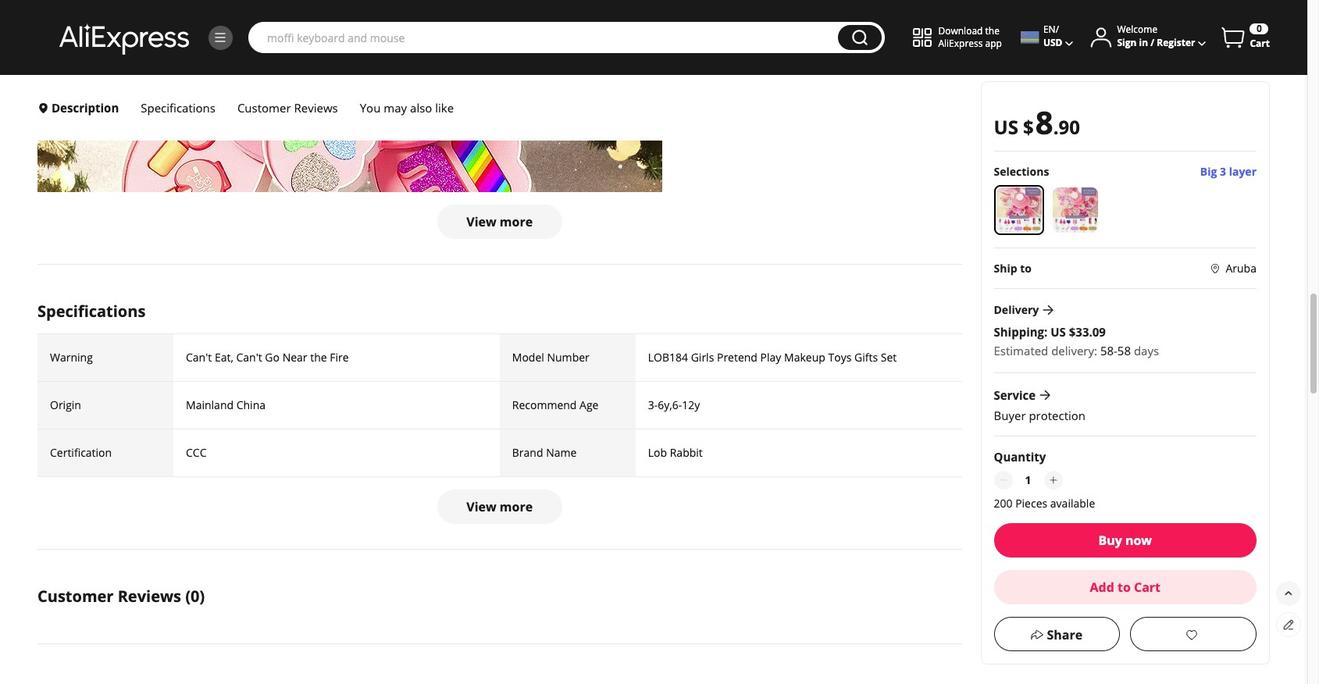 Task type: vqa. For each thing, say whether or not it's contained in the screenshot.
the topmost US
yes



Task type: locate. For each thing, give the bounding box(es) containing it.
layer
[[1229, 164, 1257, 179]]

0 horizontal spatial can't
[[186, 350, 212, 365]]

can't eat, can't go near the fire
[[186, 350, 349, 365]]

ship
[[994, 261, 1018, 276]]

1 vertical spatial to
[[1118, 579, 1131, 596]]

0 horizontal spatial /
[[1056, 23, 1059, 36]]

1 vertical spatial specifications
[[37, 301, 146, 322]]

1 horizontal spatial to
[[1118, 579, 1131, 596]]

big 3 layer
[[1201, 164, 1257, 179]]

in
[[1139, 36, 1148, 50]]

1 vertical spatial view more
[[467, 499, 533, 516]]

fire
[[330, 350, 349, 365]]

1 horizontal spatial us
[[1051, 324, 1066, 340]]

to for add
[[1118, 579, 1131, 596]]

1 horizontal spatial can't
[[236, 350, 262, 365]]

register
[[1157, 36, 1196, 50]]

ccc
[[186, 446, 207, 460]]

makeup
[[784, 350, 826, 365]]

us up delivery:
[[1051, 324, 1066, 340]]

58-
[[1101, 343, 1118, 359]]

1 horizontal spatial reviews
[[294, 100, 338, 116]]

download the aliexpress app
[[939, 24, 1002, 50]]

0
[[1257, 22, 1262, 35], [1070, 114, 1080, 140]]

view more for 1st 'view more' button from the bottom
[[467, 499, 533, 516]]

to right ship
[[1020, 261, 1032, 276]]

rabbit
[[670, 446, 703, 460]]

0 cart
[[1250, 22, 1270, 50]]

reviews left (0)
[[118, 586, 181, 607]]

mainland china
[[186, 398, 266, 413]]

0 horizontal spatial the
[[310, 350, 327, 365]]

1 horizontal spatial /
[[1151, 36, 1155, 50]]

recommend age
[[512, 398, 599, 413]]

0 horizontal spatial to
[[1020, 261, 1032, 276]]

cart inside button
[[1134, 579, 1161, 596]]

specifications link
[[130, 93, 226, 123]]

brand
[[512, 446, 543, 460]]

to for ship
[[1020, 261, 1032, 276]]

/ left the sign
[[1056, 23, 1059, 36]]

the inside download the aliexpress app
[[986, 24, 1000, 37]]

$33.09
[[1069, 324, 1106, 340]]

2 view from the top
[[467, 499, 497, 516]]

view
[[467, 214, 497, 231], [467, 499, 497, 516]]

us $ 8 . 9 0
[[994, 101, 1080, 144]]

can't left "go"
[[236, 350, 262, 365]]

0 vertical spatial view
[[467, 214, 497, 231]]

us
[[994, 114, 1019, 140], [1051, 324, 1066, 340]]

2 more from the top
[[500, 499, 533, 516]]

1 horizontal spatial 0
[[1257, 22, 1262, 35]]

more
[[500, 214, 533, 231], [500, 499, 533, 516]]

1 horizontal spatial cart
[[1250, 37, 1270, 50]]

reviews
[[294, 100, 338, 116], [118, 586, 181, 607]]

the left fire
[[310, 350, 327, 365]]

customer for customer reviews
[[237, 100, 291, 116]]

to inside button
[[1118, 579, 1131, 596]]

age
[[580, 398, 599, 413]]

3-
[[648, 398, 658, 413]]

1 horizontal spatial customer
[[237, 100, 291, 116]]

reviews for customer reviews (0)
[[118, 586, 181, 607]]

0 vertical spatial specifications
[[141, 100, 216, 116]]

add to cart
[[1090, 579, 1161, 596]]

1 view from the top
[[467, 214, 497, 231]]

2 view more from the top
[[467, 499, 533, 516]]

0 horizontal spatial reviews
[[118, 586, 181, 607]]

0 vertical spatial view more button
[[437, 205, 562, 239]]

0 horizontal spatial 0
[[1070, 114, 1080, 140]]

None button
[[839, 25, 882, 50]]

0 horizontal spatial cart
[[1134, 579, 1161, 596]]

us left $ at right
[[994, 114, 1019, 140]]

the right download
[[986, 24, 1000, 37]]

sign in / register
[[1118, 36, 1196, 50]]

toys
[[828, 350, 852, 365]]

lob184 girls pretend play makeup toys gifts set
[[648, 350, 897, 365]]

quantity
[[994, 449, 1046, 465]]

1 vertical spatial cart
[[1134, 579, 1161, 596]]

the
[[986, 24, 1000, 37], [310, 350, 327, 365]]

can't left eat,
[[186, 350, 212, 365]]

0 inside us $ 8 . 9 0
[[1070, 114, 1080, 140]]

big
[[1201, 164, 1217, 179]]

0 vertical spatial more
[[500, 214, 533, 231]]

download
[[939, 24, 983, 37]]

customer for customer reviews (0)
[[37, 586, 114, 607]]

0 horizontal spatial us
[[994, 114, 1019, 140]]

delivery
[[994, 303, 1039, 317]]

1 vertical spatial 0
[[1070, 114, 1080, 140]]

can't
[[186, 350, 212, 365], [236, 350, 262, 365]]

0 vertical spatial customer
[[237, 100, 291, 116]]

1 vertical spatial us
[[1051, 324, 1066, 340]]

reviews for customer reviews
[[294, 100, 338, 116]]

welcome
[[1118, 23, 1158, 36]]

0 horizontal spatial customer
[[37, 586, 114, 607]]

12y
[[682, 398, 700, 413]]

2 view more button from the top
[[437, 490, 562, 525]]

0 vertical spatial cart
[[1250, 37, 1270, 50]]

1 horizontal spatial the
[[986, 24, 1000, 37]]

0 vertical spatial view more
[[467, 214, 533, 231]]

us inside us $ 8 . 9 0
[[994, 114, 1019, 140]]

cart
[[1250, 37, 1270, 50], [1134, 579, 1161, 596]]

origin
[[50, 398, 81, 413]]

model number
[[512, 350, 590, 365]]

1 vertical spatial more
[[500, 499, 533, 516]]

0 vertical spatial us
[[994, 114, 1019, 140]]

0 vertical spatial the
[[986, 24, 1000, 37]]

customer
[[237, 100, 291, 116], [37, 586, 114, 607]]

model
[[512, 350, 544, 365]]

buyer protection
[[994, 408, 1086, 424]]

/
[[1056, 23, 1059, 36], [1151, 36, 1155, 50]]

1 view more from the top
[[467, 214, 533, 231]]

specifications
[[141, 100, 216, 116], [37, 301, 146, 322]]

service
[[994, 388, 1036, 403]]

2 can't from the left
[[236, 350, 262, 365]]

1 vertical spatial reviews
[[118, 586, 181, 607]]

estimated
[[994, 343, 1049, 359]]

available
[[1051, 496, 1095, 511]]

1 more from the top
[[500, 214, 533, 231]]

0 vertical spatial 0
[[1257, 22, 1262, 35]]

now
[[1126, 532, 1152, 549]]

1 vertical spatial view more button
[[437, 490, 562, 525]]

recommend
[[512, 398, 577, 413]]

lob
[[648, 446, 667, 460]]

to right add
[[1118, 579, 1131, 596]]

0 vertical spatial reviews
[[294, 100, 338, 116]]

view more button
[[437, 205, 562, 239], [437, 490, 562, 525]]

en
[[1044, 23, 1056, 36]]

None text field
[[1016, 471, 1041, 490]]

0 vertical spatial to
[[1020, 261, 1032, 276]]

1 vertical spatial customer
[[37, 586, 114, 607]]

reviews left you in the left of the page
[[294, 100, 338, 116]]

also
[[410, 100, 432, 116]]

1 vertical spatial view
[[467, 499, 497, 516]]

/ right in
[[1151, 36, 1155, 50]]

go
[[265, 350, 280, 365]]

en /
[[1044, 23, 1059, 36]]

lob184
[[648, 350, 688, 365]]

certification
[[50, 446, 112, 460]]

shipping: us $33.09 estimated delivery: 58-58 days
[[994, 324, 1159, 359]]



Task type: describe. For each thing, give the bounding box(es) containing it.
name
[[546, 446, 577, 460]]

1 vertical spatial the
[[310, 350, 327, 365]]

200 pieces available
[[994, 496, 1095, 511]]

sign
[[1118, 36, 1137, 50]]

buyer
[[994, 408, 1026, 424]]

1 view more button from the top
[[437, 205, 562, 239]]

description
[[52, 100, 119, 116]]

customer reviews link
[[226, 93, 349, 123]]

girls
[[691, 350, 714, 365]]

0 inside '0 cart'
[[1257, 22, 1262, 35]]

add
[[1090, 579, 1115, 596]]

lob rabbit
[[648, 446, 703, 460]]

6y,6-
[[658, 398, 682, 413]]

description link
[[37, 93, 130, 123]]

selections
[[994, 164, 1049, 179]]

set
[[881, 350, 897, 365]]

us inside shipping: us $33.09 estimated delivery: 58-58 days
[[1051, 324, 1066, 340]]

moffi keyboard and mouse text field
[[259, 30, 831, 45]]

more for 1st 'view more' button from the bottom
[[500, 499, 533, 516]]

pretend
[[717, 350, 758, 365]]

$
[[1023, 114, 1034, 140]]

customer reviews
[[237, 100, 338, 116]]

warning
[[50, 350, 93, 365]]

delivery:
[[1052, 343, 1098, 359]]

view more for first 'view more' button
[[467, 214, 533, 231]]

you
[[360, 100, 381, 116]]

near
[[283, 350, 307, 365]]

you may also like
[[360, 100, 457, 116]]

shipping:
[[994, 324, 1048, 340]]

buy now button
[[994, 524, 1257, 558]]

protection
[[1029, 408, 1086, 424]]

3-6y,6-12y
[[648, 398, 700, 413]]

you may also like link
[[349, 93, 468, 123]]

play
[[761, 350, 782, 365]]

customer reviews (0)
[[37, 586, 205, 607]]

share
[[1047, 627, 1083, 644]]

app
[[986, 37, 1002, 50]]

may
[[384, 100, 407, 116]]

.
[[1054, 114, 1059, 140]]

aliexpress
[[939, 37, 983, 50]]

china
[[236, 398, 266, 413]]

number
[[547, 350, 590, 365]]

like
[[435, 100, 454, 116]]

eat,
[[215, 350, 233, 365]]

days
[[1134, 343, 1159, 359]]

gifts
[[855, 350, 878, 365]]

mainland
[[186, 398, 234, 413]]

9
[[1059, 114, 1070, 140]]

1 can't from the left
[[186, 350, 212, 365]]

usd
[[1044, 36, 1063, 50]]

ship to
[[994, 261, 1032, 276]]

1sqid_b image
[[213, 30, 227, 45]]

aruba
[[1226, 261, 1257, 276]]

8
[[1036, 101, 1054, 144]]

brand name
[[512, 446, 577, 460]]

3
[[1220, 164, 1227, 179]]

(0)
[[185, 586, 205, 607]]

buy
[[1099, 532, 1122, 549]]

pieces
[[1016, 496, 1048, 511]]

add to cart button
[[994, 570, 1257, 605]]

58
[[1118, 343, 1131, 359]]

buy now
[[1099, 532, 1152, 549]]

200
[[994, 496, 1013, 511]]

more for first 'view more' button
[[500, 214, 533, 231]]



